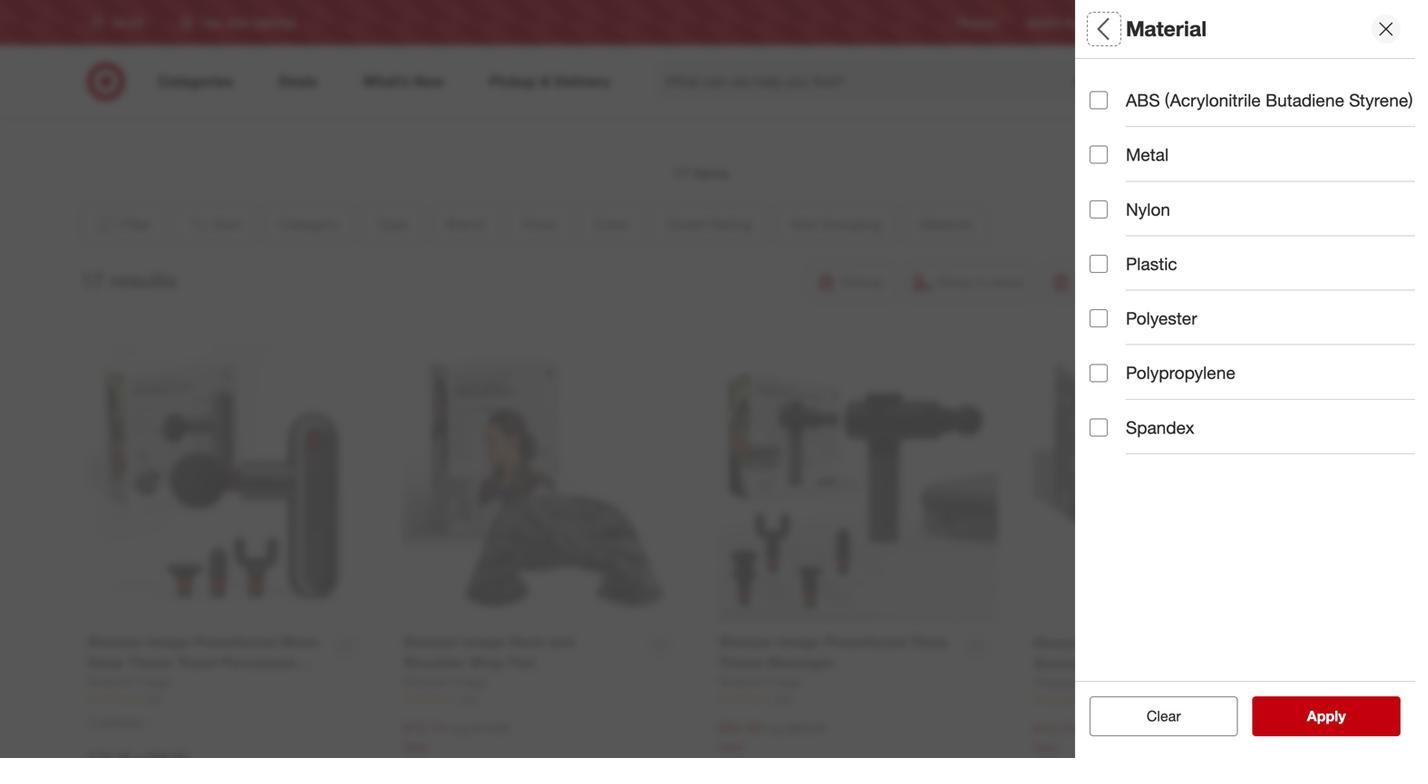 Task type: locate. For each thing, give the bounding box(es) containing it.
sale inside '$84.99 reg $99.99 sale'
[[719, 739, 744, 755]]

registry link
[[958, 15, 998, 30]]

and
[[1132, 412, 1154, 428]]

target circle link
[[1180, 15, 1241, 30]]

0 horizontal spatial 17
[[81, 268, 104, 293]]

weekly
[[1027, 16, 1062, 29]]

1 horizontal spatial sale
[[719, 739, 744, 755]]

butadiene
[[1266, 90, 1345, 111]]

1 vertical spatial 17
[[81, 268, 104, 293]]

abs (acrylonitrile butadiene styrene)
[[1127, 90, 1414, 111]]

$14.99 for 146
[[1104, 721, 1142, 737]]

0 vertical spatial 17
[[673, 165, 689, 182]]

results for 17 results
[[110, 268, 177, 293]]

1 horizontal spatial $12.74
[[1034, 720, 1078, 738]]

0 horizontal spatial reg
[[450, 721, 469, 736]]

146
[[1091, 693, 1109, 707]]

$14.99 down the "144"
[[472, 721, 510, 736]]

2 horizontal spatial reg
[[1081, 721, 1100, 737]]

2 clear from the left
[[1147, 707, 1182, 725]]

Spandex checkbox
[[1090, 419, 1108, 437]]

reg
[[450, 721, 469, 736], [766, 721, 784, 736], [1081, 721, 1100, 737]]

all filters
[[1090, 16, 1177, 41]]

115
[[144, 692, 162, 706]]

polypropylene
[[1127, 363, 1236, 383]]

17
[[673, 165, 689, 182], [81, 268, 104, 293]]

spandex
[[1127, 417, 1195, 438]]

1 horizontal spatial reg
[[766, 721, 784, 736]]

see results button
[[1253, 697, 1401, 737]]

color beige; black; gray
[[1090, 325, 1196, 365]]

1 horizontal spatial $12.74 reg $14.99 sale
[[1034, 720, 1142, 756]]

clear button
[[1090, 697, 1239, 737]]

$99.99
[[788, 721, 826, 736]]

see
[[1289, 707, 1315, 725]]

$14.99
[[472, 721, 510, 736], [1104, 721, 1142, 737]]

beige;
[[1090, 349, 1127, 365]]

guest rating 4 stars and up
[[1090, 389, 1197, 428]]

0 horizontal spatial $14.99
[[472, 721, 510, 736]]

search button
[[1094, 62, 1138, 105]]

clear all button
[[1090, 697, 1239, 737]]

clear inside all filters dialog
[[1138, 707, 1172, 725]]

Plastic checkbox
[[1090, 255, 1108, 273]]

1 horizontal spatial 17
[[673, 165, 689, 182]]

Metal checkbox
[[1090, 146, 1108, 164]]

1 horizontal spatial $14.99
[[1104, 721, 1142, 737]]

metal
[[1127, 144, 1169, 165]]

0 vertical spatial results
[[110, 268, 177, 293]]

type button
[[1090, 122, 1402, 186]]

reg down 146
[[1081, 721, 1100, 737]]

$12.74 for 146
[[1034, 720, 1078, 738]]

144
[[459, 692, 478, 706]]

$12.74 reg $14.99 sale down 146
[[1034, 720, 1142, 756]]

1 clear from the left
[[1138, 707, 1172, 725]]

apply
[[1308, 707, 1347, 725]]

sale for 231
[[719, 739, 744, 755]]

1 horizontal spatial results
[[1319, 707, 1366, 725]]

sale
[[403, 739, 428, 755], [719, 739, 744, 755], [1034, 740, 1059, 756]]

category
[[1090, 78, 1166, 99]]

ABS (Acrylonitrile Butadiene Styrene) checkbox
[[1090, 91, 1108, 109]]

type
[[1090, 141, 1129, 162]]

category button
[[1090, 59, 1402, 122]]

$14.99 for 144
[[472, 721, 510, 736]]

registry
[[958, 16, 998, 29]]

$14.99 down 146
[[1104, 721, 1142, 737]]

0 horizontal spatial results
[[110, 268, 177, 293]]

1 vertical spatial results
[[1319, 707, 1366, 725]]

search
[[1094, 74, 1138, 92]]

$12.74
[[403, 719, 447, 737], [1034, 720, 1078, 738]]

clear inside material dialog
[[1147, 707, 1182, 725]]

2 horizontal spatial sale
[[1034, 740, 1059, 756]]

$84.99
[[719, 719, 762, 737]]

What can we help you find? suggestions appear below search field
[[655, 62, 1107, 102]]

up
[[1157, 412, 1172, 428]]

0 horizontal spatial $12.74
[[403, 719, 447, 737]]

color
[[1090, 325, 1135, 346]]

price button
[[1090, 249, 1402, 313]]

reg inside '$84.99 reg $99.99 sale'
[[766, 721, 784, 736]]

polyester
[[1127, 308, 1198, 329]]

rating
[[1143, 389, 1197, 410]]

$12.74 reg $14.99 sale
[[403, 719, 510, 755], [1034, 720, 1142, 756]]

0 horizontal spatial $12.74 reg $14.99 sale
[[403, 719, 510, 755]]

231 link
[[719, 691, 998, 707]]

results
[[110, 268, 177, 293], [1319, 707, 1366, 725]]

results inside see results button
[[1319, 707, 1366, 725]]

17 items
[[673, 165, 729, 182]]

reg down the "144"
[[450, 721, 469, 736]]

clear
[[1138, 707, 1172, 725], [1147, 707, 1182, 725]]

0 horizontal spatial sale
[[403, 739, 428, 755]]

reg down 231
[[766, 721, 784, 736]]

$12.74 reg $14.99 sale down the "144"
[[403, 719, 510, 755]]

4
[[1090, 412, 1097, 428]]

146 link
[[1034, 692, 1315, 708]]

styrene)
[[1350, 90, 1414, 111]]



Task type: describe. For each thing, give the bounding box(es) containing it.
231
[[775, 692, 793, 706]]

brand
[[1090, 205, 1140, 226]]

stars
[[1101, 412, 1129, 428]]

weekly ad
[[1027, 16, 1079, 29]]

Nylon checkbox
[[1090, 200, 1108, 218]]

all
[[1090, 16, 1115, 41]]

17 for 17 items
[[673, 165, 689, 182]]

target circle
[[1180, 16, 1241, 29]]

results for see results
[[1319, 707, 1366, 725]]

nylon
[[1127, 199, 1171, 220]]

redcard
[[1108, 16, 1151, 29]]

redcard link
[[1108, 15, 1151, 30]]

brand button
[[1090, 186, 1402, 249]]

material
[[1127, 16, 1207, 41]]

144 link
[[403, 691, 683, 707]]

ad
[[1065, 16, 1079, 29]]

material dialog
[[1076, 0, 1416, 758]]

guest
[[1090, 389, 1139, 410]]

target
[[1180, 16, 1210, 29]]

price
[[1090, 268, 1133, 289]]

circle
[[1213, 16, 1241, 29]]

(acrylonitrile
[[1165, 90, 1262, 111]]

sale for 144
[[403, 739, 428, 755]]

clear for clear all
[[1138, 707, 1172, 725]]

$12.74 reg $14.99 sale for 144
[[403, 719, 510, 755]]

reg for 146
[[1081, 721, 1100, 737]]

$12.74 for 144
[[403, 719, 447, 737]]

115 link
[[88, 691, 367, 707]]

apply button
[[1253, 697, 1401, 737]]

all filters dialog
[[1076, 0, 1416, 758]]

abs
[[1127, 90, 1161, 111]]

sale for 146
[[1034, 740, 1059, 756]]

Polyester checkbox
[[1090, 309, 1108, 328]]

17 for 17 results
[[81, 268, 104, 293]]

$84.99 reg $99.99 sale
[[719, 719, 826, 755]]

reg for 231
[[766, 721, 784, 736]]

items
[[693, 165, 729, 182]]

filters
[[1121, 16, 1177, 41]]

gray
[[1169, 349, 1196, 365]]

weekly ad link
[[1027, 15, 1079, 30]]

clear for clear
[[1147, 707, 1182, 725]]

plastic
[[1127, 253, 1178, 274]]

Polypropylene checkbox
[[1090, 364, 1108, 382]]

all
[[1176, 707, 1191, 725]]

17 results
[[81, 268, 177, 293]]

clear all
[[1138, 707, 1191, 725]]

reg for 144
[[450, 721, 469, 736]]

see results
[[1289, 707, 1366, 725]]

$12.74 reg $14.99 sale for 146
[[1034, 720, 1142, 756]]

black;
[[1130, 349, 1165, 365]]



Task type: vqa. For each thing, say whether or not it's contained in the screenshot.
Gingerbread
no



